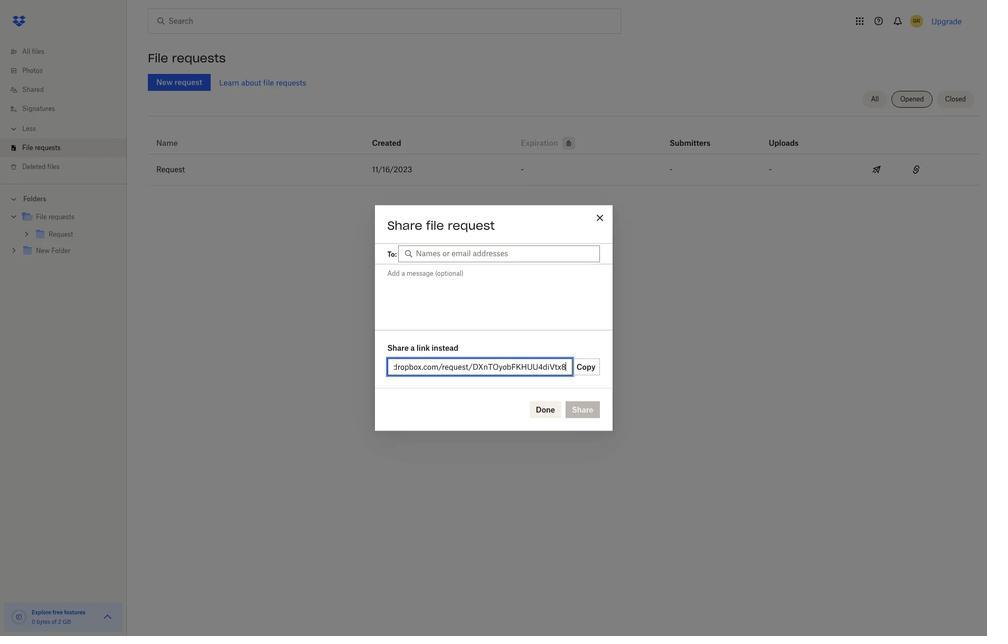 Task type: locate. For each thing, give the bounding box(es) containing it.
0 vertical spatial file
[[263, 78, 274, 87]]

2 row from the top
[[148, 154, 979, 186]]

1 horizontal spatial file
[[426, 218, 444, 233]]

file requests up learn
[[148, 51, 226, 66]]

2 horizontal spatial file
[[148, 51, 168, 66]]

1 vertical spatial file requests link
[[21, 210, 118, 225]]

table containing name
[[148, 120, 979, 186]]

closed
[[946, 95, 967, 103]]

file requests link down the 'folders' button
[[21, 210, 118, 225]]

file left request
[[426, 218, 444, 233]]

0 horizontal spatial all
[[22, 48, 30, 55]]

done
[[536, 405, 556, 414]]

0 vertical spatial file
[[148, 51, 168, 66]]

about
[[241, 78, 261, 87]]

file requests link up deleted files
[[8, 138, 127, 158]]

0 vertical spatial file requests link
[[8, 138, 127, 158]]

request
[[448, 218, 495, 233]]

copy button
[[573, 359, 600, 376]]

0 vertical spatial files
[[32, 48, 44, 55]]

0 vertical spatial share
[[388, 218, 423, 233]]

files up photos
[[32, 48, 44, 55]]

3 - from the left
[[769, 165, 772, 174]]

created button
[[372, 137, 402, 150]]

all for all files
[[22, 48, 30, 55]]

file requests link
[[8, 138, 127, 158], [21, 210, 118, 225]]

created
[[372, 138, 402, 147]]

signatures
[[22, 105, 55, 113]]

Add a message (optional) text field
[[375, 265, 613, 328]]

row
[[148, 120, 979, 154], [148, 154, 979, 186]]

file requests list item
[[0, 138, 127, 158]]

1 vertical spatial file
[[22, 144, 33, 152]]

explore free features 0 bytes of 2 gb
[[32, 609, 86, 625]]

1 vertical spatial files
[[47, 163, 60, 171]]

11/16/2023
[[372, 165, 413, 174]]

all inside "link"
[[22, 48, 30, 55]]

1 row from the top
[[148, 120, 979, 154]]

name
[[156, 138, 178, 147]]

opened button
[[892, 91, 933, 108]]

1 vertical spatial file requests
[[22, 144, 61, 152]]

send email image
[[871, 163, 884, 176]]

1 horizontal spatial -
[[670, 165, 673, 174]]

files
[[32, 48, 44, 55], [47, 163, 60, 171]]

list containing all files
[[0, 36, 127, 184]]

1 horizontal spatial file
[[36, 213, 47, 221]]

requests down the 'folders' button
[[49, 213, 74, 221]]

file requests down the 'folders' button
[[36, 213, 74, 221]]

photos link
[[8, 61, 127, 80]]

share a link instead
[[388, 343, 459, 352]]

all inside "button"
[[872, 95, 880, 103]]

1 horizontal spatial files
[[47, 163, 60, 171]]

share left a
[[388, 343, 409, 352]]

column header
[[670, 124, 712, 150], [769, 124, 812, 150]]

table
[[148, 120, 979, 186]]

Contact input text field
[[416, 247, 595, 259]]

0 vertical spatial all
[[22, 48, 30, 55]]

row containing name
[[148, 120, 979, 154]]

all files
[[22, 48, 44, 55]]

1 horizontal spatial all
[[872, 95, 880, 103]]

folders
[[23, 195, 46, 203]]

1 - from the left
[[521, 165, 524, 174]]

requests right about
[[276, 78, 306, 87]]

quota usage element
[[11, 609, 27, 626]]

1 horizontal spatial column header
[[769, 124, 812, 150]]

opened
[[901, 95, 925, 103]]

all left opened
[[872, 95, 880, 103]]

share up to:
[[388, 218, 423, 233]]

share
[[388, 218, 423, 233], [388, 343, 409, 352]]

0 horizontal spatial column header
[[670, 124, 712, 150]]

less
[[22, 125, 36, 133]]

1 share from the top
[[388, 218, 423, 233]]

file requests
[[148, 51, 226, 66], [22, 144, 61, 152], [36, 213, 74, 221]]

deleted files link
[[8, 158, 127, 177]]

file requests up deleted files
[[22, 144, 61, 152]]

free
[[53, 609, 63, 616]]

files for all files
[[32, 48, 44, 55]]

file
[[148, 51, 168, 66], [22, 144, 33, 152], [36, 213, 47, 221]]

share for share file request
[[388, 218, 423, 233]]

2 horizontal spatial -
[[769, 165, 772, 174]]

row containing request
[[148, 154, 979, 186]]

list
[[0, 36, 127, 184]]

cell
[[940, 154, 979, 185]]

instead
[[432, 343, 459, 352]]

2 vertical spatial file
[[36, 213, 47, 221]]

file inside dialog
[[426, 218, 444, 233]]

file requests inside list item
[[22, 144, 61, 152]]

explore
[[32, 609, 51, 616]]

1 vertical spatial file
[[426, 218, 444, 233]]

0 horizontal spatial files
[[32, 48, 44, 55]]

requests up deleted files
[[35, 144, 61, 152]]

pro trial element
[[558, 137, 575, 150]]

0
[[32, 619, 35, 625]]

2
[[58, 619, 61, 625]]

1 vertical spatial all
[[872, 95, 880, 103]]

request
[[156, 165, 185, 174]]

files right deleted
[[47, 163, 60, 171]]

file right about
[[263, 78, 274, 87]]

copy
[[577, 362, 596, 371]]

2 vertical spatial file requests
[[36, 213, 74, 221]]

1 vertical spatial share
[[388, 343, 409, 352]]

file
[[263, 78, 274, 87], [426, 218, 444, 233]]

0 horizontal spatial file
[[22, 144, 33, 152]]

all up photos
[[22, 48, 30, 55]]

0 horizontal spatial -
[[521, 165, 524, 174]]

0 horizontal spatial file
[[263, 78, 274, 87]]

-
[[521, 165, 524, 174], [670, 165, 673, 174], [769, 165, 772, 174]]

requests inside 'group'
[[49, 213, 74, 221]]

files inside "link"
[[32, 48, 44, 55]]

Share a link instead text field
[[394, 361, 566, 373]]

all
[[22, 48, 30, 55], [872, 95, 880, 103]]

2 share from the top
[[388, 343, 409, 352]]

requests
[[172, 51, 226, 66], [276, 78, 306, 87], [35, 144, 61, 152], [49, 213, 74, 221]]



Task type: vqa. For each thing, say whether or not it's contained in the screenshot.
The Less image
yes



Task type: describe. For each thing, give the bounding box(es) containing it.
copy link image
[[911, 163, 923, 176]]

signatures link
[[8, 99, 127, 118]]

shared
[[22, 86, 44, 94]]

all files link
[[8, 42, 127, 61]]

gb
[[63, 619, 71, 625]]

a
[[411, 343, 415, 352]]

features
[[64, 609, 86, 616]]

learn about file requests link
[[219, 78, 306, 87]]

requests inside list item
[[35, 144, 61, 152]]

share for share a link instead
[[388, 343, 409, 352]]

upgrade
[[932, 17, 963, 26]]

file requests link inside 'group'
[[21, 210, 118, 225]]

to:
[[388, 250, 397, 258]]

folders button
[[0, 191, 127, 207]]

of
[[52, 619, 57, 625]]

learn
[[219, 78, 239, 87]]

bytes
[[37, 619, 50, 625]]

deleted
[[22, 163, 46, 171]]

requests up learn
[[172, 51, 226, 66]]

photos
[[22, 67, 43, 75]]

all button
[[863, 91, 888, 108]]

learn about file requests
[[219, 78, 306, 87]]

closed button
[[937, 91, 975, 108]]

file inside file requests 'group'
[[36, 213, 47, 221]]

share file request dialog
[[375, 205, 613, 431]]

upgrade link
[[932, 17, 963, 26]]

done button
[[530, 401, 562, 418]]

2 column header from the left
[[769, 124, 812, 150]]

2 - from the left
[[670, 165, 673, 174]]

file inside file requests list item
[[22, 144, 33, 152]]

file requests inside 'group'
[[36, 213, 74, 221]]

file requests group
[[0, 207, 127, 267]]

dropbox image
[[8, 11, 30, 32]]

deleted files
[[22, 163, 60, 171]]

link
[[417, 343, 430, 352]]

1 column header from the left
[[670, 124, 712, 150]]

less image
[[8, 124, 19, 134]]

all for all
[[872, 95, 880, 103]]

0 vertical spatial file requests
[[148, 51, 226, 66]]

shared link
[[8, 80, 127, 99]]

files for deleted files
[[47, 163, 60, 171]]

share file request
[[388, 218, 495, 233]]

cell inside row
[[940, 154, 979, 185]]



